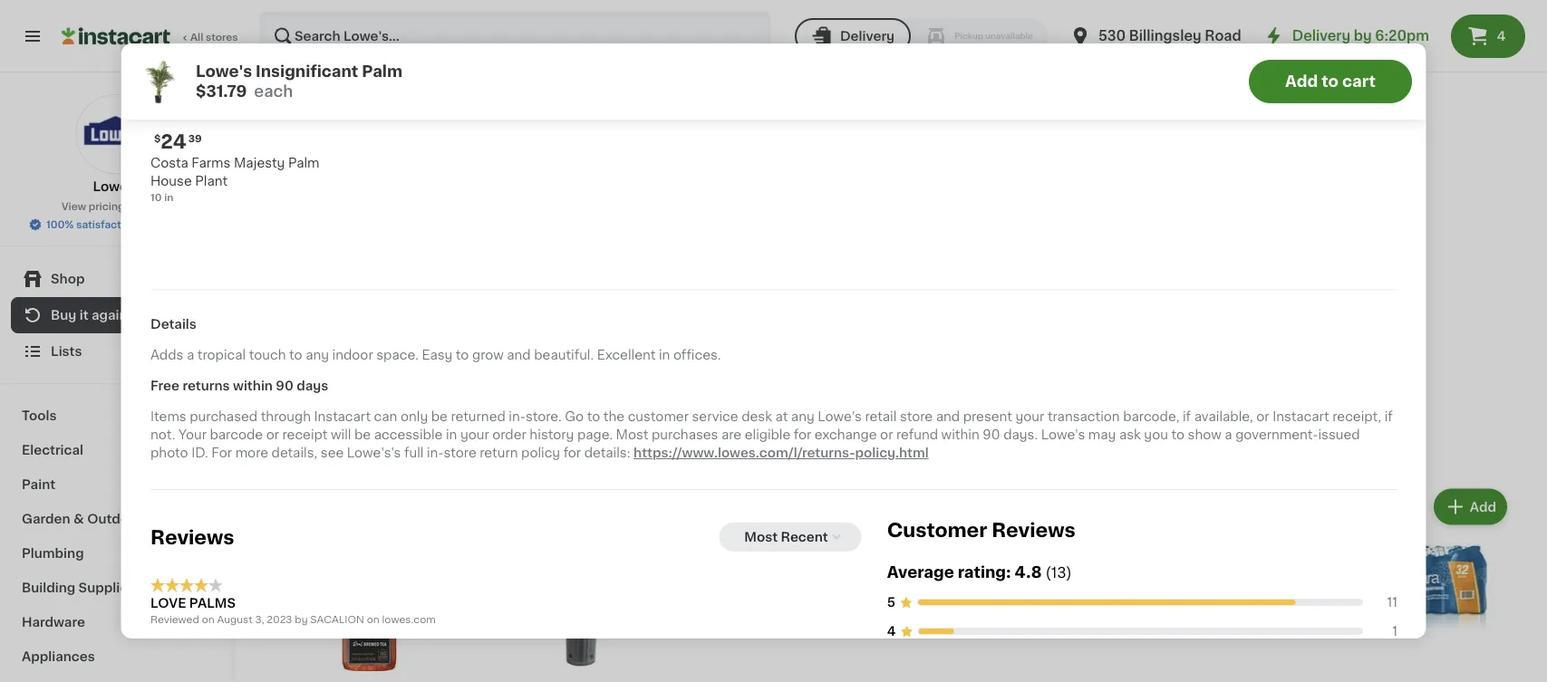 Task type: vqa. For each thing, say whether or not it's contained in the screenshot.
yams
no



Task type: describe. For each thing, give the bounding box(es) containing it.
electrical
[[22, 444, 83, 457]]

in inside items purchased through instacart can only be returned in-store. go to the customer service desk at any lowe's retail store and present your transaction barcode, if available, or instacart receipt, if not. your barcode or receipt will be accessible in your order history page. most purchases are eligible for exchange or refund within 90 days. lowe's may ask you to show a government-issued photo id. for more details, see lowe's's full in-store return policy for details:
[[445, 429, 457, 442]]

hardware
[[22, 616, 85, 629]]

free returns within 90 days
[[150, 380, 328, 393]]

10
[[150, 192, 161, 202]]

free
[[150, 380, 179, 393]]

buy it again
[[51, 309, 127, 322]]

0 vertical spatial for
[[793, 429, 811, 442]]

1 if from the left
[[1182, 411, 1191, 423]]

$ 24 39
[[154, 132, 201, 151]]

history
[[529, 429, 574, 442]]

2 product group from the left
[[481, 485, 675, 683]]

paint link
[[11, 468, 220, 502]]

items for items customers buy regularly
[[272, 429, 329, 448]]

supplies
[[78, 582, 135, 595]]

not.
[[150, 429, 175, 442]]

at
[[775, 411, 787, 423]]

desk
[[741, 411, 772, 423]]

costa
[[150, 156, 188, 169]]

farms
[[191, 156, 230, 169]]

returned
[[450, 411, 505, 423]]

garden & outdoors
[[22, 513, 149, 526]]

adds
[[150, 349, 183, 362]]

1 vertical spatial in
[[658, 349, 670, 362]]

tropical
[[197, 349, 245, 362]]

house
[[150, 174, 191, 187]]

customer
[[887, 521, 987, 540]]

lowes.com
[[382, 615, 435, 625]]

items customers buy regularly
[[272, 429, 579, 448]]

lowe's up view pricing policy link
[[93, 180, 138, 193]]

receipt
[[282, 429, 327, 442]]

lowe's link
[[76, 94, 155, 196]]

present
[[963, 411, 1012, 423]]

each
[[254, 84, 293, 99]]

will
[[330, 429, 351, 442]]

view
[[62, 202, 86, 212]]

3,
[[255, 615, 264, 625]]

for
[[211, 447, 232, 460]]

recent
[[780, 531, 828, 544]]

1 on from the left
[[201, 615, 214, 625]]

outdoors
[[87, 513, 149, 526]]

view pricing policy link
[[62, 199, 170, 214]]

plumbing
[[22, 547, 84, 560]]

add to cart
[[1285, 74, 1375, 89]]

only
[[400, 411, 428, 423]]

1 vertical spatial in-
[[426, 447, 443, 460]]

delivery by 6:20pm link
[[1263, 25, 1429, 47]]

100% satisfaction guarantee button
[[28, 214, 203, 232]]

(13)
[[1045, 566, 1072, 581]]

0 vertical spatial your
[[1015, 411, 1044, 423]]

&
[[73, 513, 84, 526]]

costa farms majesty palm house plant 10 in
[[150, 156, 319, 202]]

4 inside button
[[1497, 30, 1506, 43]]

available,
[[1194, 411, 1253, 423]]

pricing
[[89, 202, 125, 212]]

show
[[1187, 429, 1221, 442]]

delivery button
[[795, 18, 911, 54]]

most inside button
[[744, 531, 777, 544]]

order
[[492, 429, 526, 442]]

building
[[22, 582, 75, 595]]

hardware link
[[11, 605, 220, 640]]

11
[[1387, 597, 1397, 609]]

0 vertical spatial within
[[232, 380, 272, 393]]

photo
[[150, 447, 188, 460]]

barcode
[[209, 429, 262, 442]]

palm inside 'costa farms majesty palm house plant 10 in'
[[288, 156, 319, 169]]

0 horizontal spatial reviews
[[150, 528, 234, 547]]

0 horizontal spatial be
[[354, 429, 370, 442]]

easy
[[421, 349, 452, 362]]

service type group
[[795, 18, 1048, 54]]

returns
[[182, 380, 229, 393]]

days.
[[1003, 429, 1037, 442]]

any inside items purchased through instacart can only be returned in-store. go to the customer service desk at any lowe's retail store and present your transaction barcode, if available, or instacart receipt, if not. your barcode or receipt will be accessible in your order history page. most purchases are eligible for exchange or refund within 90 days. lowe's may ask you to show a government-issued photo id. for more details, see lowe's's full in-store return policy for details:
[[791, 411, 814, 423]]

all stores link
[[62, 11, 239, 62]]

to right "touch"
[[289, 349, 302, 362]]

id.
[[191, 447, 208, 460]]

1 horizontal spatial by
[[1354, 29, 1372, 43]]

details:
[[584, 447, 630, 460]]

customer reviews
[[887, 521, 1075, 540]]

4 button
[[1451, 15, 1525, 58]]

may
[[1088, 429, 1116, 442]]

details
[[150, 318, 196, 331]]

instacart logo image
[[62, 25, 170, 47]]

policy inside items purchased through instacart can only be returned in-store. go to the customer service desk at any lowe's retail store and present your transaction barcode, if available, or instacart receipt, if not. your barcode or receipt will be accessible in your order history page. most purchases are eligible for exchange or refund within 90 days. lowe's may ask you to show a government-issued photo id. for more details, see lowe's's full in-store return policy for details:
[[521, 447, 560, 460]]

service
[[692, 411, 738, 423]]

love
[[150, 597, 186, 610]]

tools
[[22, 410, 57, 422]]

tools link
[[11, 399, 220, 433]]

5
[[887, 597, 895, 609]]

0 vertical spatial store
[[900, 411, 932, 423]]

appliances link
[[11, 640, 220, 674]]

you
[[1144, 429, 1168, 442]]

most inside items purchased through instacart can only be returned in-store. go to the customer service desk at any lowe's retail store and present your transaction barcode, if available, or instacart receipt, if not. your barcode or receipt will be accessible in your order history page. most purchases are eligible for exchange or refund within 90 days. lowe's may ask you to show a government-issued photo id. for more details, see lowe's's full in-store return policy for details:
[[616, 429, 648, 442]]

all
[[190, 32, 203, 42]]

add to cart button
[[1249, 60, 1412, 103]]

to up the page.
[[587, 411, 600, 423]]

within inside items purchased through instacart can only be returned in-store. go to the customer service desk at any lowe's retail store and present your transaction barcode, if available, or instacart receipt, if not. your barcode or receipt will be accessible in your order history page. most purchases are eligible for exchange or refund within 90 days. lowe's may ask you to show a government-issued photo id. for more details, see lowe's's full in-store return policy for details:
[[941, 429, 979, 442]]

store.
[[525, 411, 561, 423]]

2 instacart from the left
[[1272, 411, 1329, 423]]

1 product group from the left
[[272, 485, 466, 683]]

rating:
[[957, 565, 1011, 581]]

billingsley
[[1129, 29, 1202, 43]]

reviewed
[[150, 615, 199, 625]]

return
[[479, 447, 518, 460]]

0 vertical spatial be
[[431, 411, 447, 423]]

0 horizontal spatial or
[[266, 429, 279, 442]]

buy for buy it again
[[272, 103, 327, 129]]

buy
[[446, 429, 484, 448]]

full
[[404, 447, 423, 460]]

530 billingsley road
[[1098, 29, 1242, 43]]

grow
[[472, 349, 503, 362]]



Task type: locate. For each thing, give the bounding box(es) containing it.
1 horizontal spatial if
[[1384, 411, 1393, 423]]

or
[[1256, 411, 1269, 423], [266, 429, 279, 442], [880, 429, 893, 442]]

0 horizontal spatial items
[[150, 411, 186, 423]]

0 horizontal spatial most
[[616, 429, 648, 442]]

0 vertical spatial 90
[[275, 380, 293, 393]]

1 horizontal spatial in-
[[508, 411, 525, 423]]

buy left it
[[51, 309, 76, 322]]

to inside button
[[1321, 74, 1338, 89]]

https://www.lowes.com/l/returns-policy.html
[[633, 447, 928, 460]]

retail
[[865, 411, 896, 423]]

delivery inside button
[[840, 30, 895, 43]]

6:20pm
[[1375, 29, 1429, 43]]

0 horizontal spatial for
[[563, 447, 581, 460]]

a inside items purchased through instacart can only be returned in-store. go to the customer service desk at any lowe's retail store and present your transaction barcode, if available, or instacart receipt, if not. your barcode or receipt will be accessible in your order history page. most purchases are eligible for exchange or refund within 90 days. lowe's may ask you to show a government-issued photo id. for more details, see lowe's's full in-store return policy for details:
[[1224, 429, 1232, 442]]

0 horizontal spatial on
[[201, 615, 214, 625]]

0 horizontal spatial 90
[[275, 380, 293, 393]]

within down present
[[941, 429, 979, 442]]

average
[[887, 565, 954, 581]]

and up refund
[[936, 411, 960, 423]]

1 horizontal spatial 4
[[1497, 30, 1506, 43]]

1 instacart from the left
[[314, 411, 370, 423]]

for up https://www.lowes.com/l/returns-policy.html
[[793, 429, 811, 442]]

your up days.
[[1015, 411, 1044, 423]]

reviews up the palms
[[150, 528, 234, 547]]

1 vertical spatial items
[[272, 429, 329, 448]]

1 horizontal spatial for
[[793, 429, 811, 442]]

space.
[[376, 349, 418, 362]]

plumbing link
[[11, 537, 220, 571]]

https://www.lowes.com/l/returns-policy.html link
[[633, 447, 928, 460]]

1 vertical spatial palm
[[288, 156, 319, 169]]

in down returned on the left bottom of page
[[445, 429, 457, 442]]

530
[[1098, 29, 1126, 43]]

★★★★★
[[150, 578, 223, 593], [150, 578, 223, 593]]

0 vertical spatial policy
[[127, 202, 159, 212]]

1 horizontal spatial policy
[[521, 447, 560, 460]]

2 vertical spatial in
[[445, 429, 457, 442]]

refund
[[896, 429, 938, 442]]

lowe's inside lowe's insignificant palm $31.79 each
[[195, 64, 252, 79]]

instacart up will
[[314, 411, 370, 423]]

delivery for delivery by 6:20pm
[[1292, 29, 1351, 43]]

palm right majesty
[[288, 156, 319, 169]]

offices.
[[673, 349, 721, 362]]

6 product group from the left
[[1317, 485, 1511, 683]]

1 horizontal spatial instacart
[[1272, 411, 1329, 423]]

in- right 'full'
[[426, 447, 443, 460]]

satisfaction
[[76, 220, 137, 230]]

items inside items purchased through instacart can only be returned in-store. go to the customer service desk at any lowe's retail store and present your transaction barcode, if available, or instacart receipt, if not. your barcode or receipt will be accessible in your order history page. most purchases are eligible for exchange or refund within 90 days. lowe's may ask you to show a government-issued photo id. for more details, see lowe's's full in-store return policy for details:
[[150, 411, 186, 423]]

lowe's down transaction on the bottom right of the page
[[1041, 429, 1085, 442]]

0 horizontal spatial store
[[443, 447, 476, 460]]

1 horizontal spatial a
[[1224, 429, 1232, 442]]

page.
[[577, 429, 612, 442]]

1 horizontal spatial in
[[445, 429, 457, 442]]

None search field
[[259, 11, 771, 62]]

4 product group from the left
[[899, 485, 1093, 683]]

regularly
[[489, 429, 579, 448]]

on left lowes.com
[[366, 615, 379, 625]]

august
[[217, 615, 252, 625]]

the
[[603, 411, 624, 423]]

to right "easy"
[[455, 349, 469, 362]]

1 horizontal spatial or
[[880, 429, 893, 442]]

by right 2023
[[294, 615, 307, 625]]

shop
[[51, 273, 85, 286]]

100%
[[46, 220, 74, 230]]

road
[[1205, 29, 1242, 43]]

love palms reviewed on august 3, 2023 by sacalion on lowes.com
[[150, 597, 435, 625]]

1 horizontal spatial any
[[791, 411, 814, 423]]

items down through
[[272, 429, 329, 448]]

1 horizontal spatial delivery
[[1292, 29, 1351, 43]]

be
[[431, 411, 447, 423], [354, 429, 370, 442]]

paint
[[22, 479, 55, 491]]

1 horizontal spatial your
[[1015, 411, 1044, 423]]

barcode,
[[1123, 411, 1179, 423]]

product group
[[272, 485, 466, 683], [481, 485, 675, 683], [690, 485, 884, 683], [899, 485, 1093, 683], [1108, 485, 1302, 683], [1317, 485, 1511, 683]]

instacart
[[314, 411, 370, 423], [1272, 411, 1329, 423]]

delivery by 6:20pm
[[1292, 29, 1429, 43]]

0 vertical spatial a
[[186, 349, 194, 362]]

in right 10
[[164, 192, 173, 202]]

0 horizontal spatial buy
[[51, 309, 76, 322]]

2 horizontal spatial in
[[658, 349, 670, 362]]

530 billingsley road button
[[1069, 11, 1242, 62]]

1
[[1392, 626, 1397, 638]]

government-
[[1235, 429, 1318, 442]]

guarantee
[[140, 220, 192, 230]]

1 horizontal spatial within
[[941, 429, 979, 442]]

$31.79
[[195, 84, 246, 99]]

are
[[721, 429, 741, 442]]

1 vertical spatial store
[[443, 447, 476, 460]]

0 horizontal spatial policy
[[127, 202, 159, 212]]

or down through
[[266, 429, 279, 442]]

0 horizontal spatial a
[[186, 349, 194, 362]]

1 horizontal spatial on
[[366, 615, 379, 625]]

by left 6:20pm
[[1354, 29, 1372, 43]]

most recent button
[[719, 523, 861, 552]]

items purchased through instacart can only be returned in-store. go to the customer service desk at any lowe's retail store and present your transaction barcode, if available, or instacart receipt, if not. your barcode or receipt will be accessible in your order history page. most purchases are eligible for exchange or refund within 90 days. lowe's may ask you to show a government-issued photo id. for more details, see lowe's's full in-store return policy for details:
[[150, 411, 1393, 460]]

1 horizontal spatial buy
[[272, 103, 327, 129]]

3 product group from the left
[[690, 485, 884, 683]]

1 vertical spatial within
[[941, 429, 979, 442]]

90 left the 'days' at the bottom of the page
[[275, 380, 293, 393]]

buy it again link
[[11, 297, 220, 334]]

0 vertical spatial items
[[150, 411, 186, 423]]

1 vertical spatial 4
[[887, 626, 895, 638]]

1 vertical spatial add
[[1470, 501, 1496, 513]]

any right at
[[791, 411, 814, 423]]

if up show at the right of page
[[1182, 411, 1191, 423]]

most down the
[[616, 429, 648, 442]]

1 horizontal spatial store
[[900, 411, 932, 423]]

in- up order
[[508, 411, 525, 423]]

in inside 'costa farms majesty palm house plant 10 in'
[[164, 192, 173, 202]]

your down returned on the left bottom of page
[[460, 429, 489, 442]]

0 horizontal spatial any
[[305, 349, 329, 362]]

in-
[[508, 411, 525, 423], [426, 447, 443, 460]]

a down available, on the right bottom of page
[[1224, 429, 1232, 442]]

https://www.lowes.com/l/returns-
[[633, 447, 855, 460]]

1 vertical spatial any
[[791, 411, 814, 423]]

1 vertical spatial most
[[744, 531, 777, 544]]

1 horizontal spatial palm
[[361, 64, 402, 79]]

0 horizontal spatial within
[[232, 380, 272, 393]]

lists link
[[11, 334, 220, 370]]

1 vertical spatial your
[[460, 429, 489, 442]]

most left recent
[[744, 531, 777, 544]]

view pricing policy
[[62, 202, 159, 212]]

if right 'receipt,'
[[1384, 411, 1393, 423]]

0 horizontal spatial in
[[164, 192, 173, 202]]

palm up again
[[361, 64, 402, 79]]

1 vertical spatial be
[[354, 429, 370, 442]]

details,
[[271, 447, 317, 460]]

1 vertical spatial for
[[563, 447, 581, 460]]

0 vertical spatial in-
[[508, 411, 525, 423]]

1 horizontal spatial most
[[744, 531, 777, 544]]

1 horizontal spatial items
[[272, 429, 329, 448]]

0 horizontal spatial and
[[506, 349, 530, 362]]

1 horizontal spatial reviews
[[991, 521, 1075, 540]]

palm inside lowe's insignificant palm $31.79 each
[[361, 64, 402, 79]]

adds a tropical touch to any indoor space. easy to grow and beautiful. excellent in offices.
[[150, 349, 721, 362]]

garden
[[22, 513, 70, 526]]

1 vertical spatial a
[[1224, 429, 1232, 442]]

building supplies
[[22, 582, 135, 595]]

4.8
[[1014, 565, 1041, 581]]

delivery for delivery
[[840, 30, 895, 43]]

palms
[[189, 597, 235, 610]]

2 on from the left
[[366, 615, 379, 625]]

0 horizontal spatial your
[[460, 429, 489, 442]]

0 horizontal spatial by
[[294, 615, 307, 625]]

lowe's up exchange
[[817, 411, 862, 423]]

1 vertical spatial 90
[[982, 429, 1000, 442]]

for down history
[[563, 447, 581, 460]]

again
[[359, 103, 439, 129]]

0 vertical spatial and
[[506, 349, 530, 362]]

reviews
[[991, 521, 1075, 540], [150, 528, 234, 547]]

and
[[506, 349, 530, 362], [936, 411, 960, 423]]

90 inside items purchased through instacart can only be returned in-store. go to the customer service desk at any lowe's retail store and present your transaction barcode, if available, or instacart receipt, if not. your barcode or receipt will be accessible in your order history page. most purchases are eligible for exchange or refund within 90 days. lowe's may ask you to show a government-issued photo id. for more details, see lowe's's full in-store return policy for details:
[[982, 429, 1000, 442]]

policy up guarantee
[[127, 202, 159, 212]]

0 vertical spatial palm
[[361, 64, 402, 79]]

0 horizontal spatial add
[[1285, 74, 1318, 89]]

0 vertical spatial add
[[1285, 74, 1318, 89]]

appliances
[[22, 651, 95, 663]]

4
[[1497, 30, 1506, 43], [887, 626, 895, 638]]

beautiful.
[[534, 349, 593, 362]]

add for add to cart
[[1285, 74, 1318, 89]]

0 vertical spatial buy
[[272, 103, 327, 129]]

and inside items purchased through instacart can only be returned in-store. go to the customer service desk at any lowe's retail store and present your transaction barcode, if available, or instacart receipt, if not. your barcode or receipt will be accessible in your order history page. most purchases are eligible for exchange or refund within 90 days. lowe's may ask you to show a government-issued photo id. for more details, see lowe's's full in-store return policy for details:
[[936, 411, 960, 423]]

0 vertical spatial 4
[[1497, 30, 1506, 43]]

0 vertical spatial in
[[164, 192, 173, 202]]

90
[[275, 380, 293, 393], [982, 429, 1000, 442]]

it
[[80, 309, 88, 322]]

24
[[160, 132, 186, 151]]

add inside add to cart button
[[1285, 74, 1318, 89]]

store up refund
[[900, 411, 932, 423]]

to right you
[[1171, 429, 1184, 442]]

items for items purchased through instacart can only be returned in-store. go to the customer service desk at any lowe's retail store and present your transaction barcode, if available, or instacart receipt, if not. your barcode or receipt will be accessible in your order history page. most purchases are eligible for exchange or refund within 90 days. lowe's may ask you to show a government-issued photo id. for more details, see lowe's's full in-store return policy for details:
[[150, 411, 186, 423]]

1 horizontal spatial be
[[431, 411, 447, 423]]

buy down lowe's insignificant palm $31.79 each in the top of the page
[[272, 103, 327, 129]]

store left return
[[443, 447, 476, 460]]

or up policy.html
[[880, 429, 893, 442]]

lowe's up $31.79
[[195, 64, 252, 79]]

any up the 'days' at the bottom of the page
[[305, 349, 329, 362]]

be up lowe's's
[[354, 429, 370, 442]]

plant
[[195, 174, 227, 187]]

2023
[[266, 615, 292, 625]]

1 horizontal spatial 90
[[982, 429, 1000, 442]]

1 horizontal spatial add
[[1470, 501, 1496, 513]]

$
[[154, 133, 160, 143]]

instacart up government-
[[1272, 411, 1329, 423]]

be up items customers buy regularly
[[431, 411, 447, 423]]

1 vertical spatial by
[[294, 615, 307, 625]]

reviews up 4.8
[[991, 521, 1075, 540]]

most
[[616, 429, 648, 442], [744, 531, 777, 544]]

more
[[235, 447, 268, 460]]

0 vertical spatial most
[[616, 429, 648, 442]]

39
[[188, 133, 201, 143]]

lowe's
[[195, 64, 252, 79], [93, 180, 138, 193], [817, 411, 862, 423], [1041, 429, 1085, 442]]

all stores
[[190, 32, 238, 42]]

within
[[232, 380, 272, 393], [941, 429, 979, 442]]

through
[[260, 411, 310, 423]]

0 vertical spatial any
[[305, 349, 329, 362]]

5 product group from the left
[[1108, 485, 1302, 683]]

0 horizontal spatial in-
[[426, 447, 443, 460]]

2 if from the left
[[1384, 411, 1393, 423]]

a right adds
[[186, 349, 194, 362]]

items up not.
[[150, 411, 186, 423]]

add for add
[[1470, 501, 1496, 513]]

within down "touch"
[[232, 380, 272, 393]]

to left cart
[[1321, 74, 1338, 89]]

or up government-
[[1256, 411, 1269, 423]]

90 down present
[[982, 429, 1000, 442]]

average rating: 4.8 (13)
[[887, 565, 1072, 581]]

lowe's's
[[347, 447, 401, 460]]

building supplies link
[[11, 571, 220, 605]]

1 horizontal spatial and
[[936, 411, 960, 423]]

1 vertical spatial policy
[[521, 447, 560, 460]]

1 vertical spatial buy
[[51, 309, 76, 322]]

on down the palms
[[201, 615, 214, 625]]

0 vertical spatial by
[[1354, 29, 1372, 43]]

add inside 'add' button
[[1470, 501, 1496, 513]]

a
[[186, 349, 194, 362], [1224, 429, 1232, 442]]

by inside love palms reviewed on august 3, 2023 by sacalion on lowes.com
[[294, 615, 307, 625]]

policy down history
[[521, 447, 560, 460]]

product group containing add
[[1317, 485, 1511, 683]]

buy it again
[[272, 103, 439, 129]]

1 vertical spatial and
[[936, 411, 960, 423]]

and right grow
[[506, 349, 530, 362]]

in left offices.
[[658, 349, 670, 362]]

0 horizontal spatial palm
[[288, 156, 319, 169]]

buy for buy it again
[[51, 309, 76, 322]]

0 horizontal spatial delivery
[[840, 30, 895, 43]]

store
[[900, 411, 932, 423], [443, 447, 476, 460]]

garden & outdoors link
[[11, 502, 220, 537]]

0 horizontal spatial instacart
[[314, 411, 370, 423]]

lowe's logo image
[[76, 94, 155, 174]]

0 horizontal spatial 4
[[887, 626, 895, 638]]

2 horizontal spatial or
[[1256, 411, 1269, 423]]

receipt,
[[1332, 411, 1381, 423]]

0 horizontal spatial if
[[1182, 411, 1191, 423]]



